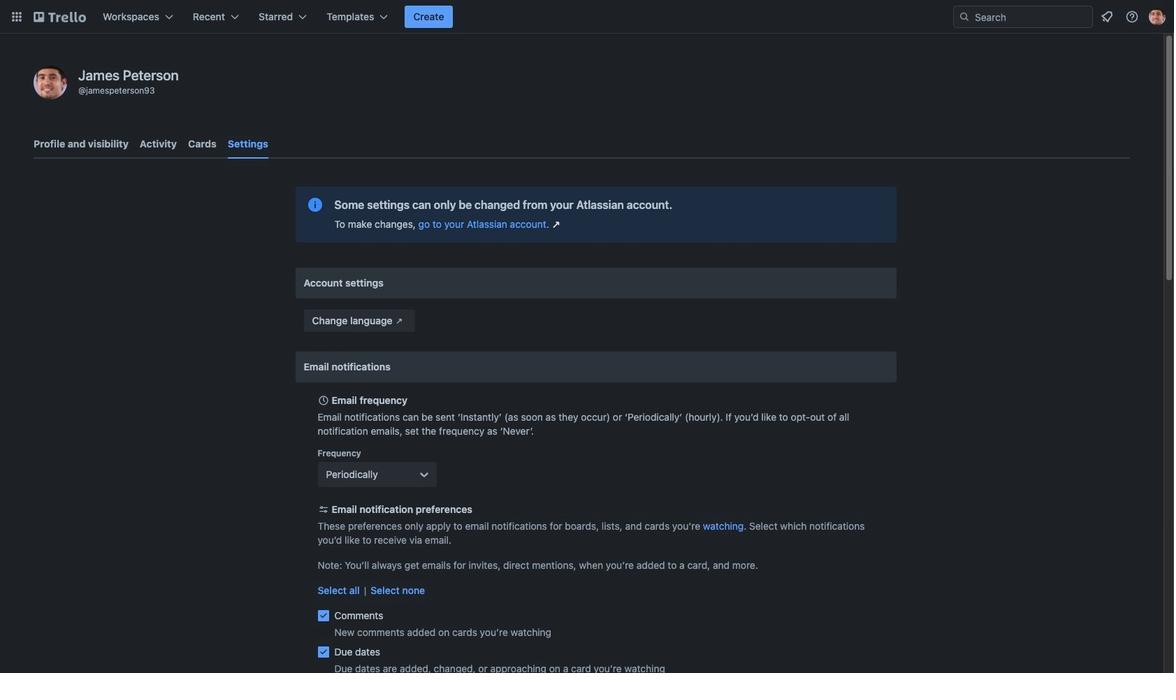 Task type: describe. For each thing, give the bounding box(es) containing it.
open information menu image
[[1126, 10, 1140, 24]]

sm image
[[393, 314, 407, 328]]

primary element
[[0, 0, 1175, 34]]

0 notifications image
[[1099, 8, 1116, 25]]

Search field
[[954, 6, 1094, 28]]



Task type: vqa. For each thing, say whether or not it's contained in the screenshot.
search IMAGE
yes



Task type: locate. For each thing, give the bounding box(es) containing it.
james peterson (jamespeterson93) image down back to home 'image'
[[34, 66, 67, 99]]

1 horizontal spatial james peterson (jamespeterson93) image
[[1150, 8, 1166, 25]]

0 vertical spatial james peterson (jamespeterson93) image
[[1150, 8, 1166, 25]]

0 horizontal spatial james peterson (jamespeterson93) image
[[34, 66, 67, 99]]

back to home image
[[34, 6, 86, 28]]

1 vertical spatial james peterson (jamespeterson93) image
[[34, 66, 67, 99]]

james peterson (jamespeterson93) image
[[1150, 8, 1166, 25], [34, 66, 67, 99]]

search image
[[959, 11, 971, 22]]

james peterson (jamespeterson93) image right open information menu icon
[[1150, 8, 1166, 25]]



